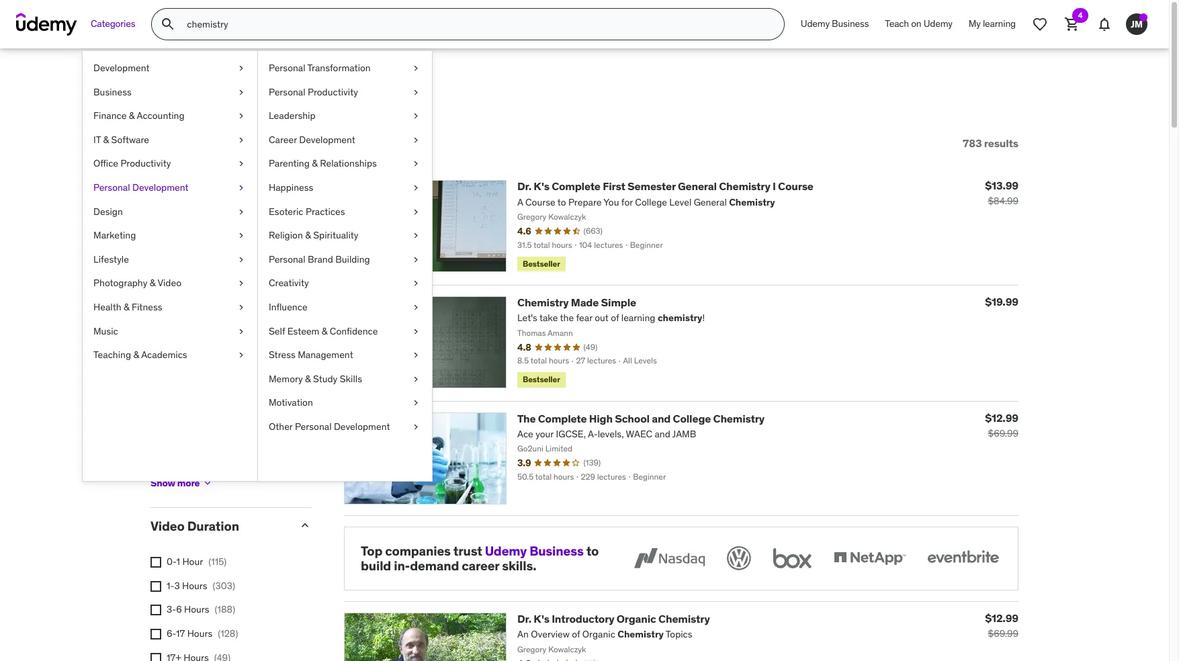 Task type: describe. For each thing, give the bounding box(es) containing it.
6-17 hours (128)
[[167, 627, 238, 640]]

simple
[[601, 296, 636, 309]]

xsmall image inside marketing link
[[236, 229, 247, 242]]

xsmall image for stress management
[[410, 349, 421, 362]]

$12.99 $69.99 for dr. k's introductory organic chemistry
[[985, 611, 1018, 640]]

2 horizontal spatial udemy
[[924, 18, 952, 30]]

2 horizontal spatial business
[[832, 18, 869, 30]]

personal for personal development
[[93, 181, 130, 193]]

the complete high school and college chemistry
[[517, 411, 765, 425]]

k's for complete
[[534, 180, 549, 193]]

xsmall image inside business link
[[236, 86, 247, 99]]

3.0 & up (571)
[[216, 300, 276, 312]]

& for memory & study skills
[[305, 373, 311, 385]]

dr. k's introductory organic chemistry
[[517, 612, 710, 626]]

3.5 & up (541)
[[216, 276, 276, 288]]

(188)
[[215, 604, 235, 616]]

xsmall image for parenting & relationships
[[410, 157, 421, 171]]

3-6 hours (188)
[[167, 604, 235, 616]]

$84.99
[[988, 195, 1018, 207]]

teach on udemy link
[[877, 8, 961, 40]]

teaching
[[93, 349, 131, 361]]

1-
[[167, 580, 174, 592]]

it
[[93, 134, 101, 146]]

music link
[[83, 319, 257, 343]]

$19.99
[[985, 295, 1018, 308]]

development inside 'link'
[[132, 181, 188, 193]]

xsmall image inside it & software link
[[236, 134, 247, 147]]

hours for 6-17 hours
[[187, 627, 212, 640]]

career
[[462, 558, 499, 574]]

fitness
[[132, 301, 162, 313]]

and
[[652, 411, 671, 425]]

the complete high school and college chemistry link
[[517, 411, 765, 425]]

4 link
[[1056, 8, 1088, 40]]

esoteric
[[269, 205, 303, 217]]

xsmall image for office productivity
[[236, 157, 247, 171]]

xsmall image for design
[[236, 205, 247, 218]]

language
[[150, 340, 209, 356]]

chemistry right organic
[[658, 612, 710, 626]]

personal productivity link
[[258, 80, 432, 104]]

results for 783 results for "chemistry"
[[194, 79, 263, 107]]

3
[[174, 580, 180, 592]]

submit search image
[[160, 16, 176, 32]]

xsmall image for lifestyle
[[236, 253, 247, 266]]

3.0
[[216, 300, 230, 312]]

notifications image
[[1096, 16, 1112, 32]]

chemistry left made
[[517, 296, 569, 309]]

school
[[615, 411, 650, 425]]

xsmall image for personal productivity
[[410, 86, 421, 99]]

finance & accounting
[[93, 110, 184, 122]]

for
[[268, 79, 296, 107]]

health & fitness
[[93, 301, 162, 313]]

dr. for dr. k's introductory organic chemistry
[[517, 612, 531, 626]]

course
[[778, 180, 813, 193]]

study
[[313, 373, 337, 385]]

shopping cart with 4 items image
[[1064, 16, 1080, 32]]

brand
[[308, 253, 333, 265]]

design
[[93, 205, 123, 217]]

photography & video link
[[83, 272, 257, 296]]

finance & accounting link
[[83, 104, 257, 128]]

leadership link
[[258, 104, 432, 128]]

0 vertical spatial udemy business link
[[793, 8, 877, 40]]

(464)
[[256, 252, 278, 265]]

xsmall image for self esteem & confidence
[[410, 325, 421, 338]]

783 results for "chemistry"
[[150, 79, 423, 107]]

video duration button
[[150, 518, 288, 534]]

business inside business link
[[93, 86, 132, 98]]

accounting
[[137, 110, 184, 122]]

& for photography & video
[[150, 277, 155, 289]]

xsmall image inside "motivation" link
[[410, 397, 421, 410]]

"chemistry"
[[301, 79, 423, 107]]

parenting & relationships link
[[258, 152, 432, 176]]

show
[[150, 477, 175, 489]]

0 vertical spatial video
[[157, 277, 181, 289]]

to build in-demand career skills.
[[361, 542, 599, 574]]

xsmall image for personal brand building
[[410, 253, 421, 266]]

esoteric practices
[[269, 205, 345, 217]]

skills.
[[502, 558, 536, 574]]

$69.99 for the complete high school and college chemistry
[[988, 427, 1018, 439]]

ratings button
[[150, 191, 288, 207]]

creativity link
[[258, 272, 432, 296]]

photography
[[93, 277, 147, 289]]

& for it & software
[[103, 134, 109, 146]]

up for 4.0 & up
[[240, 252, 251, 265]]

hours for 3-6 hours
[[184, 604, 209, 616]]

small image for language
[[298, 341, 312, 354]]

netapp image
[[831, 543, 908, 573]]

chemistry right college
[[713, 411, 765, 425]]

categories button
[[83, 8, 143, 40]]

software
[[111, 134, 149, 146]]

health & fitness link
[[83, 296, 257, 319]]

0 horizontal spatial udemy
[[485, 542, 527, 559]]

personal right the other
[[295, 420, 332, 433]]

1 vertical spatial complete
[[538, 411, 587, 425]]

& for finance & accounting
[[129, 110, 135, 122]]

more
[[177, 477, 200, 489]]

chemistry made simple link
[[517, 296, 636, 309]]

small image for ratings
[[298, 192, 312, 205]]

influence
[[269, 301, 307, 313]]

(128)
[[218, 627, 238, 640]]

general
[[678, 180, 717, 193]]

xsmall image inside esoteric practices link
[[410, 205, 421, 218]]

companies
[[385, 542, 451, 559]]

the
[[517, 411, 536, 425]]

xsmall image for teaching & academics
[[236, 349, 247, 362]]

top companies trust udemy business
[[361, 542, 584, 559]]

0-1 hour (115)
[[167, 556, 227, 568]]

xsmall image inside the photography & video link
[[236, 277, 247, 290]]

development inside 'link'
[[93, 62, 150, 74]]

in-
[[394, 558, 410, 574]]

$69.99 for dr. k's introductory organic chemistry
[[988, 628, 1018, 640]]

xsmall image for other personal development
[[410, 420, 421, 434]]

personal for personal brand building
[[269, 253, 305, 265]]

2 vertical spatial business
[[529, 542, 584, 559]]

& for 3.5 & up (541)
[[232, 276, 238, 288]]

design link
[[83, 200, 257, 224]]

stress management link
[[258, 343, 432, 367]]

development link
[[83, 56, 257, 80]]

self
[[269, 325, 285, 337]]

build
[[361, 558, 391, 574]]

language button
[[150, 340, 288, 356]]

college
[[673, 411, 711, 425]]

show more button
[[150, 470, 213, 497]]

teaching & academics
[[93, 349, 187, 361]]

on
[[911, 18, 921, 30]]

personal transformation
[[269, 62, 371, 74]]

you have alerts image
[[1139, 13, 1147, 21]]

personal for personal productivity
[[269, 86, 305, 98]]

jm
[[1131, 18, 1143, 30]]

& for religion & spirituality
[[305, 229, 311, 241]]

categories
[[91, 18, 135, 30]]

spirituality
[[313, 229, 358, 241]]

1-3 hours (303)
[[167, 580, 235, 592]]

stress
[[269, 349, 295, 361]]

career development
[[269, 134, 355, 146]]

other
[[269, 420, 293, 433]]

career
[[269, 134, 297, 146]]

personal brand building
[[269, 253, 370, 265]]

lifestyle link
[[83, 248, 257, 272]]



Task type: vqa. For each thing, say whether or not it's contained in the screenshot.
Design's xsmall icon
yes



Task type: locate. For each thing, give the bounding box(es) containing it.
personal up the design
[[93, 181, 130, 193]]

783 for 783 results
[[963, 136, 982, 150]]

other personal development link
[[258, 415, 432, 439]]

xsmall image inside personal brand building 'link'
[[410, 253, 421, 266]]

chemistry left the i
[[719, 180, 770, 193]]

skills
[[340, 373, 362, 385]]

results inside status
[[984, 136, 1018, 150]]

leadership
[[269, 110, 315, 122]]

udemy business link left to
[[485, 542, 584, 559]]

video down lifestyle link
[[157, 277, 181, 289]]

$12.99 for dr. k's introductory organic chemistry
[[985, 611, 1018, 625]]

1 vertical spatial dr.
[[517, 612, 531, 626]]

teach
[[885, 18, 909, 30]]

memory
[[269, 373, 303, 385]]

semester
[[628, 180, 676, 193]]

xsmall image inside teaching & academics link
[[236, 349, 247, 362]]

783 for 783 results for "chemistry"
[[150, 79, 189, 107]]

learning
[[983, 18, 1016, 30]]

& for health & fitness
[[124, 301, 129, 313]]

small image
[[298, 519, 312, 532]]

1 vertical spatial 783
[[963, 136, 982, 150]]

xsmall image for show more
[[202, 478, 213, 489]]

0 vertical spatial $12.99 $69.99
[[985, 411, 1018, 439]]

xsmall image inside self esteem & confidence link
[[410, 325, 421, 338]]

(571)
[[256, 300, 276, 312]]

xsmall image inside design link
[[236, 205, 247, 218]]

$12.99 $69.99
[[985, 411, 1018, 439], [985, 611, 1018, 640]]

jm link
[[1121, 8, 1153, 40]]

dr. for dr. k's complete first semester general chemistry i course
[[517, 180, 531, 193]]

up left (272)
[[240, 229, 251, 241]]

1 dr. from the top
[[517, 180, 531, 193]]

1 vertical spatial video
[[150, 518, 185, 534]]

stress management
[[269, 349, 353, 361]]

2 up from the top
[[240, 252, 251, 265]]

personal transformation link
[[258, 56, 432, 80]]

xsmall image inside personal development 'link'
[[236, 181, 247, 195]]

xsmall image for creativity
[[410, 277, 421, 290]]

up left (571)
[[240, 300, 251, 312]]

0 vertical spatial business
[[832, 18, 869, 30]]

udemy business
[[801, 18, 869, 30]]

& right teaching at the left bottom
[[133, 349, 139, 361]]

& right religion
[[305, 229, 311, 241]]

1 vertical spatial hours
[[184, 604, 209, 616]]

xsmall image inside "show more" button
[[202, 478, 213, 489]]

xsmall image inside personal transformation 'link'
[[410, 62, 421, 75]]

xsmall image inside other personal development link
[[410, 420, 421, 434]]

1 vertical spatial $12.99
[[985, 611, 1018, 625]]

0 vertical spatial $12.99
[[985, 411, 1018, 424]]

2 $12.99 $69.99 from the top
[[985, 611, 1018, 640]]

0 vertical spatial results
[[194, 79, 263, 107]]

productivity for office productivity
[[121, 157, 171, 170]]

& down career development
[[312, 157, 318, 170]]

personal brand building link
[[258, 248, 432, 272]]

0 horizontal spatial udemy business link
[[485, 542, 584, 559]]

complete left the first
[[552, 180, 600, 193]]

small image up esoteric practices
[[298, 192, 312, 205]]

religion
[[269, 229, 303, 241]]

organic
[[617, 612, 656, 626]]

video up the 0-
[[150, 518, 185, 534]]

xsmall image inside office productivity link
[[236, 157, 247, 171]]

0 vertical spatial 783
[[150, 79, 189, 107]]

0 horizontal spatial 783
[[150, 79, 189, 107]]

productivity down transformation
[[308, 86, 358, 98]]

1 vertical spatial productivity
[[121, 157, 171, 170]]

$13.99 $84.99
[[985, 179, 1018, 207]]

& right 4.0
[[232, 252, 238, 265]]

português
[[167, 473, 210, 486]]

xsmall image inside personal productivity link
[[410, 86, 421, 99]]

ratings
[[150, 191, 197, 207]]

xsmall image inside creativity link
[[410, 277, 421, 290]]

results
[[194, 79, 263, 107], [984, 136, 1018, 150]]

video duration
[[150, 518, 239, 534]]

business
[[832, 18, 869, 30], [93, 86, 132, 98], [529, 542, 584, 559]]

2 k's from the top
[[534, 612, 549, 626]]

business up the finance
[[93, 86, 132, 98]]

chemistry made simple
[[517, 296, 636, 309]]

development up parenting & relationships at the top of page
[[299, 134, 355, 146]]

$12.99 $69.99 for the complete high school and college chemistry
[[985, 411, 1018, 439]]

xsmall image inside development 'link'
[[236, 62, 247, 75]]

small image down esteem on the left
[[298, 341, 312, 354]]

0 horizontal spatial business
[[93, 86, 132, 98]]

& right esteem on the left
[[322, 325, 328, 337]]

& for teaching & academics
[[133, 349, 139, 361]]

my learning link
[[961, 8, 1024, 40]]

& for 4.0 & up (464)
[[232, 252, 238, 265]]

0 vertical spatial small image
[[298, 192, 312, 205]]

nasdaq image
[[631, 543, 708, 573]]

practices
[[306, 205, 345, 217]]

k's
[[534, 180, 549, 193], [534, 612, 549, 626]]

box image
[[770, 543, 815, 573]]

0 vertical spatial k's
[[534, 180, 549, 193]]

marketing link
[[83, 224, 257, 248]]

4 up from the top
[[240, 300, 251, 312]]

xsmall image inside parenting & relationships link
[[410, 157, 421, 171]]

made
[[571, 296, 599, 309]]

office productivity link
[[83, 152, 257, 176]]

4.0
[[216, 252, 230, 265]]

1 vertical spatial udemy business link
[[485, 542, 584, 559]]

up for 4.5 & up
[[240, 229, 251, 241]]

xsmall image for finance & accounting
[[236, 110, 247, 123]]

results for 783 results
[[984, 136, 1018, 150]]

Search for anything text field
[[184, 13, 768, 36]]

1 horizontal spatial productivity
[[308, 86, 358, 98]]

my
[[969, 18, 981, 30]]

1 up from the top
[[240, 229, 251, 241]]

$12.99 for the complete high school and college chemistry
[[985, 411, 1018, 424]]

productivity up personal development at the top
[[121, 157, 171, 170]]

xsmall image for religion & spirituality
[[410, 229, 421, 242]]

personal down religion
[[269, 253, 305, 265]]

0 horizontal spatial results
[[194, 79, 263, 107]]

0 vertical spatial dr.
[[517, 180, 531, 193]]

1 vertical spatial k's
[[534, 612, 549, 626]]

xsmall image inside the memory & study skills link
[[410, 373, 421, 386]]

udemy inside "link"
[[801, 18, 830, 30]]

4.5
[[216, 229, 230, 241]]

teach on udemy
[[885, 18, 952, 30]]

& left 'study'
[[305, 373, 311, 385]]

(541)
[[256, 276, 276, 288]]

0 vertical spatial hours
[[182, 580, 207, 592]]

xsmall image
[[236, 62, 247, 75], [410, 62, 421, 75], [236, 86, 247, 99], [410, 110, 421, 123], [236, 134, 247, 147], [236, 181, 247, 195], [410, 181, 421, 195], [410, 205, 421, 218], [236, 229, 247, 242], [236, 277, 247, 290], [236, 301, 247, 314], [410, 301, 421, 314], [236, 325, 247, 338], [410, 373, 421, 386], [150, 379, 161, 390], [410, 397, 421, 410], [150, 403, 161, 414], [150, 427, 161, 438], [150, 557, 161, 568], [150, 581, 161, 592], [150, 629, 161, 640], [150, 653, 161, 661]]

up for 3.0 & up
[[240, 300, 251, 312]]

& for parenting & relationships
[[312, 157, 318, 170]]

& for 3.0 & up (571)
[[232, 300, 238, 312]]

xsmall image
[[410, 86, 421, 99], [236, 110, 247, 123], [410, 134, 421, 147], [236, 157, 247, 171], [410, 157, 421, 171], [236, 205, 247, 218], [410, 229, 421, 242], [236, 253, 247, 266], [410, 253, 421, 266], [410, 277, 421, 290], [410, 325, 421, 338], [236, 349, 247, 362], [410, 349, 421, 362], [410, 420, 421, 434], [150, 451, 161, 462], [202, 478, 213, 489], [150, 605, 161, 616]]

783 inside status
[[963, 136, 982, 150]]

volkswagen image
[[724, 543, 754, 573]]

hours right 3
[[182, 580, 207, 592]]

hours right 6
[[184, 604, 209, 616]]

1 vertical spatial business
[[93, 86, 132, 98]]

& right 4.5
[[232, 229, 238, 241]]

2 dr. from the top
[[517, 612, 531, 626]]

up left (541)
[[240, 276, 251, 288]]

parenting & relationships
[[269, 157, 377, 170]]

up left the (464)
[[240, 252, 251, 265]]

(115)
[[208, 556, 227, 568]]

personal development
[[93, 181, 188, 193]]

parenting
[[269, 157, 310, 170]]

personal for personal transformation
[[269, 62, 305, 74]]

& right the finance
[[129, 110, 135, 122]]

xsmall image inside stress management link
[[410, 349, 421, 362]]

& for 4.5 & up (272)
[[232, 229, 238, 241]]

& right health
[[124, 301, 129, 313]]

wishlist image
[[1032, 16, 1048, 32]]

influence link
[[258, 296, 432, 319]]

1 $69.99 from the top
[[988, 427, 1018, 439]]

personal inside 'link'
[[269, 253, 305, 265]]

0 vertical spatial complete
[[552, 180, 600, 193]]

small image
[[298, 192, 312, 205], [298, 341, 312, 354]]

4
[[1078, 10, 1083, 20]]

2 small image from the top
[[298, 341, 312, 354]]

to
[[586, 542, 599, 559]]

development down categories dropdown button
[[93, 62, 150, 74]]

development down office productivity link
[[132, 181, 188, 193]]

1 small image from the top
[[298, 192, 312, 205]]

0 horizontal spatial productivity
[[121, 157, 171, 170]]

hours right 17
[[187, 627, 212, 640]]

xsmall image inside lifestyle link
[[236, 253, 247, 266]]

& up fitness
[[150, 277, 155, 289]]

1 vertical spatial $69.99
[[988, 628, 1018, 640]]

personal up 783 results for "chemistry"
[[269, 62, 305, 74]]

1 horizontal spatial udemy business link
[[793, 8, 877, 40]]

dr. k's complete first semester general chemistry i course link
[[517, 180, 813, 193]]

783
[[150, 79, 189, 107], [963, 136, 982, 150]]

management
[[298, 349, 353, 361]]

4.0 & up (464)
[[216, 252, 278, 265]]

results up $13.99
[[984, 136, 1018, 150]]

1 vertical spatial $12.99 $69.99
[[985, 611, 1018, 640]]

1 horizontal spatial udemy
[[801, 18, 830, 30]]

business left to
[[529, 542, 584, 559]]

1 horizontal spatial results
[[984, 136, 1018, 150]]

business left 'teach' at top
[[832, 18, 869, 30]]

1 vertical spatial results
[[984, 136, 1018, 150]]

xsmall image inside career development link
[[410, 134, 421, 147]]

udemy
[[801, 18, 830, 30], [924, 18, 952, 30], [485, 542, 527, 559]]

& right 3.5
[[232, 276, 238, 288]]

finance
[[93, 110, 127, 122]]

academics
[[141, 349, 187, 361]]

xsmall image inside happiness link
[[410, 181, 421, 195]]

2 vertical spatial hours
[[187, 627, 212, 640]]

(303)
[[213, 580, 235, 592]]

personal productivity
[[269, 86, 358, 98]]

hours for 1-3 hours
[[182, 580, 207, 592]]

dr. k's complete first semester general chemistry i course
[[517, 180, 813, 193]]

development down "motivation" link
[[334, 420, 390, 433]]

results left for
[[194, 79, 263, 107]]

0 vertical spatial $69.99
[[988, 427, 1018, 439]]

k's for introductory
[[534, 612, 549, 626]]

xsmall image inside finance & accounting link
[[236, 110, 247, 123]]

transformation
[[307, 62, 371, 74]]

&
[[129, 110, 135, 122], [103, 134, 109, 146], [312, 157, 318, 170], [232, 229, 238, 241], [305, 229, 311, 241], [232, 252, 238, 265], [232, 276, 238, 288], [150, 277, 155, 289], [232, 300, 238, 312], [124, 301, 129, 313], [322, 325, 328, 337], [133, 349, 139, 361], [305, 373, 311, 385]]

1 $12.99 from the top
[[985, 411, 1018, 424]]

xsmall image inside health & fitness link
[[236, 301, 247, 314]]

0 vertical spatial productivity
[[308, 86, 358, 98]]

1 k's from the top
[[534, 180, 549, 193]]

3 up from the top
[[240, 276, 251, 288]]

& right it
[[103, 134, 109, 146]]

religion & spirituality link
[[258, 224, 432, 248]]

chemistry
[[719, 180, 770, 193], [517, 296, 569, 309], [713, 411, 765, 425], [658, 612, 710, 626]]

1 horizontal spatial 783
[[963, 136, 982, 150]]

music
[[93, 325, 118, 337]]

& right 3.0
[[232, 300, 238, 312]]

memory & study skills link
[[258, 367, 432, 391]]

udemy business link left 'teach' at top
[[793, 8, 877, 40]]

eventbrite image
[[924, 543, 1002, 573]]

1 horizontal spatial business
[[529, 542, 584, 559]]

xsmall image for career development
[[410, 134, 421, 147]]

health
[[93, 301, 121, 313]]

2 $69.99 from the top
[[988, 628, 1018, 640]]

office productivity
[[93, 157, 171, 170]]

i
[[773, 180, 776, 193]]

up
[[240, 229, 251, 241], [240, 252, 251, 265], [240, 276, 251, 288], [240, 300, 251, 312]]

complete right the
[[538, 411, 587, 425]]

udemy business link
[[793, 8, 877, 40], [485, 542, 584, 559]]

6-
[[167, 627, 176, 640]]

motivation
[[269, 397, 313, 409]]

1 vertical spatial small image
[[298, 341, 312, 354]]

xsmall image inside music 'link'
[[236, 325, 247, 338]]

2 $12.99 from the top
[[985, 611, 1018, 625]]

xsmall image inside influence 'link'
[[410, 301, 421, 314]]

783 results status
[[963, 136, 1018, 150]]

personal up leadership
[[269, 86, 305, 98]]

17
[[176, 627, 185, 640]]

xsmall image inside 'religion & spirituality' link
[[410, 229, 421, 242]]

udemy image
[[16, 13, 77, 36]]

1 $12.99 $69.99 from the top
[[985, 411, 1018, 439]]

xsmall image inside leadership link
[[410, 110, 421, 123]]

building
[[335, 253, 370, 265]]

productivity for personal productivity
[[308, 86, 358, 98]]



